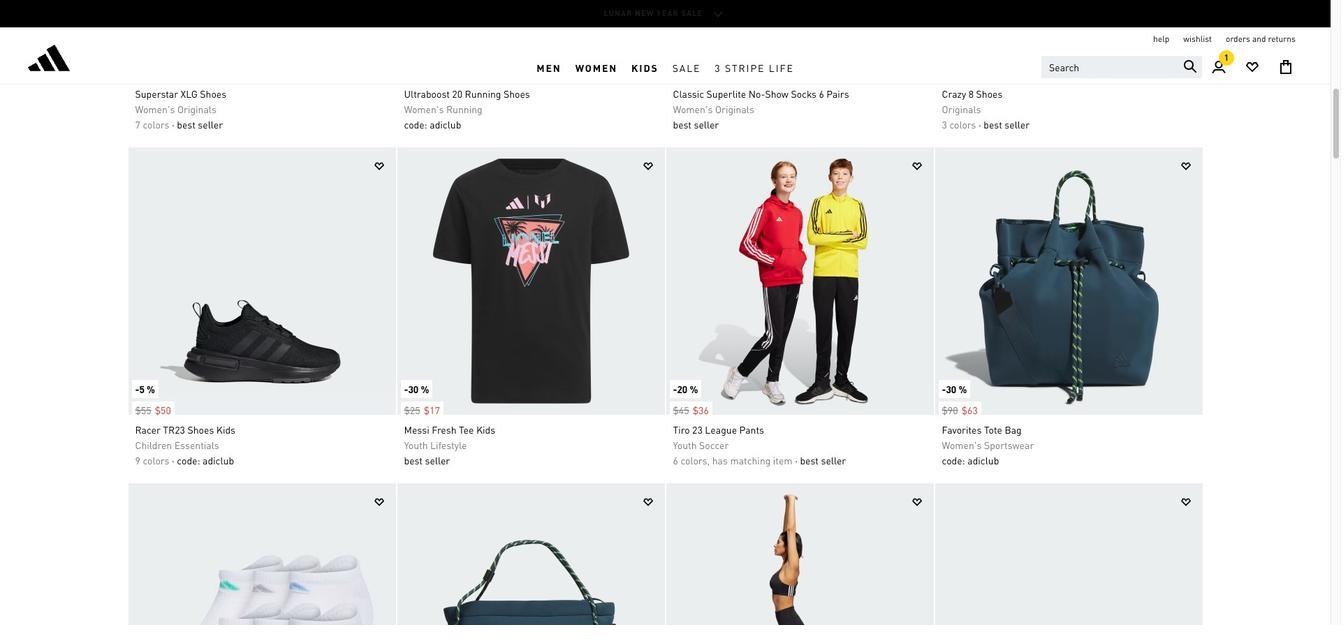 Task type: describe. For each thing, give the bounding box(es) containing it.
socks
[[791, 87, 817, 100]]

3 stripe life link
[[708, 51, 801, 84]]

tiro
[[673, 423, 690, 436]]

soccer
[[699, 439, 729, 451]]

-20 %
[[673, 383, 698, 395]]

20 for -
[[677, 383, 688, 395]]

wishlist link
[[1184, 34, 1212, 45]]

children essentials black racer tr23 shoes kids image
[[128, 147, 396, 415]]

new
[[635, 8, 654, 18]]

· inside racer tr23 shoes kids children essentials 9 colors · code: adiclub
[[172, 454, 175, 467]]

orders and returns
[[1226, 34, 1296, 44]]

classic
[[673, 87, 704, 100]]

- for $25 $17
[[404, 383, 408, 395]]

youth for best
[[404, 439, 428, 451]]

colors inside superstar xlg shoes women's originals 7 colors · best seller
[[143, 118, 169, 131]]

$17
[[424, 404, 440, 416]]

women's hiit black tlrd impact training high-support bra image
[[666, 484, 934, 625]]

women's originals white classic superlite no-show socks 6 pairs image
[[666, 0, 934, 79]]

colors inside racer tr23 shoes kids children essentials 9 colors · code: adiclub
[[143, 454, 169, 467]]

tiro 23 league pants youth soccer 6 colors, has matching item · best seller
[[673, 423, 846, 467]]

life
[[769, 61, 794, 74]]

youth soccer black tiro 23 league pants image
[[666, 147, 934, 415]]

$50
[[155, 404, 171, 416]]

originals inside the crazy 8 shoes originals 3 colors · best seller
[[942, 103, 981, 115]]

best inside superstar xlg shoes women's originals 7 colors · best seller
[[177, 118, 196, 131]]

help link
[[1154, 34, 1170, 45]]

crazy
[[942, 87, 966, 100]]

-5 %
[[135, 383, 155, 395]]

$20 $14
[[673, 68, 709, 80]]

sportswear
[[984, 439, 1034, 451]]

kids
[[632, 61, 659, 74]]

orders
[[1226, 34, 1251, 44]]

30 for $90
[[946, 383, 957, 395]]

classic superlite no-show socks 6 pairs women's originals best seller
[[673, 87, 849, 131]]

men link
[[530, 51, 569, 84]]

seller inside superstar xlg shoes women's originals 7 colors · best seller
[[198, 118, 223, 131]]

women's inside ultraboost 20 running shoes women's running code: adiclub
[[404, 103, 444, 115]]

$25 $17
[[404, 404, 440, 416]]

xlg
[[181, 87, 198, 100]]

30 for $25
[[408, 383, 419, 395]]

1
[[1225, 52, 1229, 63]]

0 vertical spatial running
[[465, 87, 501, 100]]

superstar
[[135, 87, 178, 100]]

3 inside the crazy 8 shoes originals 3 colors · best seller
[[942, 118, 947, 131]]

shoes for superstar xlg shoes women's originals 7 colors · best seller
[[200, 87, 227, 100]]

$20
[[673, 68, 689, 80]]

women's training white wm ath cush 6-pack ns image
[[128, 484, 396, 625]]

tee
[[459, 423, 474, 436]]

1 vertical spatial running
[[446, 103, 483, 115]]

1 link
[[1202, 50, 1236, 84]]

racer
[[135, 423, 161, 436]]

crazy 8 shoes originals 3 colors · best seller
[[942, 87, 1030, 131]]

returns
[[1268, 34, 1296, 44]]

5
[[139, 383, 145, 395]]

sale inside main navigation element
[[673, 61, 701, 74]]

sale link
[[666, 51, 708, 84]]

kids for messi fresh tee kids
[[476, 423, 495, 436]]

- for $55 $50
[[135, 383, 139, 395]]

women's running black ultraboost 20 running shoes image
[[397, 0, 665, 79]]

$14
[[693, 68, 709, 80]]

help
[[1154, 34, 1170, 44]]

6 inside tiro 23 league pants youth soccer 6 colors, has matching item · best seller
[[673, 454, 678, 467]]

-30 % for $25
[[404, 383, 429, 395]]

lunar
[[604, 8, 633, 18]]

kids link
[[625, 51, 666, 84]]

orders and returns link
[[1226, 34, 1296, 45]]

best inside classic superlite no-show socks 6 pairs women's originals best seller
[[673, 118, 692, 131]]

$55 $50
[[135, 404, 171, 416]]

best inside messi fresh tee kids youth lifestyle best seller
[[404, 454, 423, 467]]

code: inside ultraboost 20 running shoes women's running code: adiclub
[[404, 118, 427, 131]]

messi fresh tee kids youth lifestyle best seller
[[404, 423, 495, 467]]

9
[[135, 454, 140, 467]]

3 inside main navigation element
[[715, 61, 722, 74]]

code: inside favorites tote bag women's sportswear code: adiclub
[[942, 454, 965, 467]]

tote
[[984, 423, 1003, 436]]

favorites
[[942, 423, 982, 436]]

lunar new year sale
[[604, 8, 703, 18]]

item
[[773, 454, 793, 467]]

year
[[657, 8, 679, 18]]

women's inside favorites tote bag women's sportswear code: adiclub
[[942, 439, 982, 451]]

best inside the crazy 8 shoes originals 3 colors · best seller
[[984, 118, 1003, 131]]

men's golf black golf reversible web belt image
[[935, 484, 1203, 625]]

women's originals white superstar xlg shoes image
[[128, 0, 396, 79]]

seller inside the crazy 8 shoes originals 3 colors · best seller
[[1005, 118, 1030, 131]]

adiclub inside ultraboost 20 running shoes women's running code: adiclub
[[430, 118, 461, 131]]

lifestyle
[[430, 439, 467, 451]]

8
[[969, 87, 974, 100]]

originals inside classic superlite no-show socks 6 pairs women's originals best seller
[[715, 103, 755, 115]]

$25
[[404, 404, 420, 416]]

3 stripe life
[[715, 61, 794, 74]]

kids for racer tr23 shoes kids
[[216, 423, 236, 436]]

seller inside classic superlite no-show socks 6 pairs women's originals best seller
[[694, 118, 719, 131]]

· inside superstar xlg shoes women's originals 7 colors · best seller
[[172, 118, 175, 131]]

women's inside superstar xlg shoes women's originals 7 colors · best seller
[[135, 103, 175, 115]]

show
[[765, 87, 789, 100]]

$55
[[135, 404, 151, 416]]

adiclub inside favorites tote bag women's sportswear code: adiclub
[[968, 454, 999, 467]]

tr23
[[163, 423, 185, 436]]



Task type: locate. For each thing, give the bounding box(es) containing it.
shoes for crazy 8 shoes originals 3 colors · best seller
[[977, 87, 1003, 100]]

kids inside racer tr23 shoes kids children essentials 9 colors · code: adiclub
[[216, 423, 236, 436]]

1 horizontal spatial 20
[[677, 383, 688, 395]]

· inside tiro 23 league pants youth soccer 6 colors, has matching item · best seller
[[795, 454, 798, 467]]

3 % from the left
[[690, 383, 698, 395]]

has
[[712, 454, 728, 467]]

youth lifestyle black messi fresh tee kids image
[[397, 147, 665, 415]]

originals down xlg
[[177, 103, 217, 115]]

$63
[[962, 404, 978, 416]]

3 right $14
[[715, 61, 722, 74]]

6 left 'pairs'
[[819, 87, 824, 100]]

20 inside ultraboost 20 running shoes women's running code: adiclub
[[452, 87, 463, 100]]

$45 $36
[[673, 404, 709, 416]]

2 -30 % from the left
[[942, 383, 967, 395]]

seller
[[198, 118, 223, 131], [694, 118, 719, 131], [1005, 118, 1030, 131], [425, 454, 450, 467], [821, 454, 846, 467]]

0 horizontal spatial originals
[[177, 103, 217, 115]]

2 horizontal spatial originals
[[942, 103, 981, 115]]

women's down ultraboost
[[404, 103, 444, 115]]

0 horizontal spatial 30
[[408, 383, 419, 395]]

% for $50
[[147, 383, 155, 395]]

women
[[575, 61, 618, 74]]

women's down superstar
[[135, 103, 175, 115]]

·
[[172, 118, 175, 131], [979, 118, 982, 131], [172, 454, 175, 467], [795, 454, 798, 467]]

% up $45 $36
[[690, 383, 698, 395]]

matching
[[730, 454, 771, 467]]

6
[[819, 87, 824, 100], [673, 454, 678, 467]]

- for $90 $63
[[942, 383, 946, 395]]

2 30 from the left
[[946, 383, 957, 395]]

0 horizontal spatial 20
[[452, 87, 463, 100]]

3 originals from the left
[[942, 103, 981, 115]]

running down ultraboost
[[446, 103, 483, 115]]

2 youth from the left
[[673, 439, 697, 451]]

code: inside racer tr23 shoes kids children essentials 9 colors · code: adiclub
[[177, 454, 200, 467]]

2 kids from the left
[[476, 423, 495, 436]]

30 up $90
[[946, 383, 957, 395]]

30
[[408, 383, 419, 395], [946, 383, 957, 395]]

1 horizontal spatial code:
[[404, 118, 427, 131]]

code:
[[404, 118, 427, 131], [177, 454, 200, 467], [942, 454, 965, 467]]

seller inside tiro 23 league pants youth soccer 6 colors, has matching item · best seller
[[821, 454, 846, 467]]

6 inside classic superlite no-show socks 6 pairs women's originals best seller
[[819, 87, 824, 100]]

1 horizontal spatial 6
[[819, 87, 824, 100]]

youth down the tiro
[[673, 439, 697, 451]]

shoes down 'men' "link"
[[504, 87, 530, 100]]

children
[[135, 439, 172, 451]]

favorites tote bag women's sportswear code: adiclub
[[942, 423, 1034, 467]]

1 youth from the left
[[404, 439, 428, 451]]

adiclub down essentials in the bottom left of the page
[[203, 454, 234, 467]]

shoes right xlg
[[200, 87, 227, 100]]

colors right 7
[[143, 118, 169, 131]]

3 down crazy
[[942, 118, 947, 131]]

3 - from the left
[[673, 383, 677, 395]]

women's sportswear turquoise favorites duffel bag image
[[397, 484, 665, 625]]

superlite
[[707, 87, 746, 100]]

1 30 from the left
[[408, 383, 419, 395]]

0 horizontal spatial -30 %
[[404, 383, 429, 395]]

1 horizontal spatial -30 %
[[942, 383, 967, 395]]

- up $25
[[404, 383, 408, 395]]

sale
[[682, 8, 703, 18], [673, 61, 701, 74]]

pants
[[740, 423, 764, 436]]

adiclub down sportswear
[[968, 454, 999, 467]]

originals black crazy 8 shoes image
[[935, 0, 1203, 79]]

best inside tiro 23 league pants youth soccer 6 colors, has matching item · best seller
[[800, 454, 819, 467]]

1 vertical spatial 6
[[673, 454, 678, 467]]

-30 %
[[404, 383, 429, 395], [942, 383, 967, 395]]

no-
[[749, 87, 765, 100]]

0 horizontal spatial kids
[[216, 423, 236, 436]]

women's sportswear turquoise favorites tote bag image
[[935, 147, 1203, 415]]

men
[[537, 61, 562, 74]]

% up $25 $17
[[421, 383, 429, 395]]

0 horizontal spatial youth
[[404, 439, 428, 451]]

ultraboost
[[404, 87, 450, 100]]

youth for 6
[[673, 439, 697, 451]]

7
[[135, 118, 140, 131]]

1 originals from the left
[[177, 103, 217, 115]]

racer tr23 shoes kids children essentials 9 colors · code: adiclub
[[135, 423, 236, 467]]

messi
[[404, 423, 430, 436]]

- up $45
[[673, 383, 677, 395]]

shoes inside racer tr23 shoes kids children essentials 9 colors · code: adiclub
[[188, 423, 214, 436]]

kids right tee
[[476, 423, 495, 436]]

- for $45 $36
[[673, 383, 677, 395]]

20 right ultraboost
[[452, 87, 463, 100]]

seller inside messi fresh tee kids youth lifestyle best seller
[[425, 454, 450, 467]]

2 % from the left
[[421, 383, 429, 395]]

1 % from the left
[[147, 383, 155, 395]]

originals down superlite
[[715, 103, 755, 115]]

1 - from the left
[[135, 383, 139, 395]]

women's
[[135, 103, 175, 115], [404, 103, 444, 115], [673, 103, 713, 115], [942, 439, 982, 451]]

colors
[[143, 118, 169, 131], [950, 118, 976, 131], [143, 454, 169, 467]]

0 vertical spatial 6
[[819, 87, 824, 100]]

stripe
[[725, 61, 765, 74]]

women's inside classic superlite no-show socks 6 pairs women's originals best seller
[[673, 103, 713, 115]]

1 vertical spatial 3
[[942, 118, 947, 131]]

code: down ultraboost
[[404, 118, 427, 131]]

originals inside superstar xlg shoes women's originals 7 colors · best seller
[[177, 103, 217, 115]]

4 % from the left
[[959, 383, 967, 395]]

kids up essentials in the bottom left of the page
[[216, 423, 236, 436]]

0 vertical spatial 3
[[715, 61, 722, 74]]

women's down classic
[[673, 103, 713, 115]]

ultraboost 20 running shoes women's running code: adiclub
[[404, 87, 530, 131]]

$90 $63
[[942, 404, 978, 416]]

1 horizontal spatial kids
[[476, 423, 495, 436]]

shoes inside superstar xlg shoes women's originals 7 colors · best seller
[[200, 87, 227, 100]]

4 - from the left
[[942, 383, 946, 395]]

2 horizontal spatial adiclub
[[968, 454, 999, 467]]

colors down 8
[[950, 118, 976, 131]]

· inside the crazy 8 shoes originals 3 colors · best seller
[[979, 118, 982, 131]]

0 vertical spatial 20
[[452, 87, 463, 100]]

bag
[[1005, 423, 1022, 436]]

20 up $45
[[677, 383, 688, 395]]

0 horizontal spatial code:
[[177, 454, 200, 467]]

youth inside tiro 23 league pants youth soccer 6 colors, has matching item · best seller
[[673, 439, 697, 451]]

% for $36
[[690, 383, 698, 395]]

fresh
[[432, 423, 457, 436]]

running right ultraboost
[[465, 87, 501, 100]]

2 horizontal spatial code:
[[942, 454, 965, 467]]

shoes inside ultraboost 20 running shoes women's running code: adiclub
[[504, 87, 530, 100]]

- up $90
[[942, 383, 946, 395]]

% for $63
[[959, 383, 967, 395]]

originals down crazy
[[942, 103, 981, 115]]

2 originals from the left
[[715, 103, 755, 115]]

-30 % for $90
[[942, 383, 967, 395]]

1 horizontal spatial originals
[[715, 103, 755, 115]]

pairs
[[827, 87, 849, 100]]

1 horizontal spatial 30
[[946, 383, 957, 395]]

code: down essentials in the bottom left of the page
[[177, 454, 200, 467]]

adiclub
[[430, 118, 461, 131], [203, 454, 234, 467], [968, 454, 999, 467]]

% up $90 $63
[[959, 383, 967, 395]]

youth
[[404, 439, 428, 451], [673, 439, 697, 451]]

shoes inside the crazy 8 shoes originals 3 colors · best seller
[[977, 87, 1003, 100]]

shoes up essentials in the bottom left of the page
[[188, 423, 214, 436]]

1 vertical spatial sale
[[673, 61, 701, 74]]

shoes right 8
[[977, 87, 1003, 100]]

kids inside messi fresh tee kids youth lifestyle best seller
[[476, 423, 495, 436]]

superstar xlg shoes women's originals 7 colors · best seller
[[135, 87, 227, 131]]

league
[[705, 423, 737, 436]]

0 horizontal spatial adiclub
[[203, 454, 234, 467]]

colors,
[[681, 454, 710, 467]]

1 horizontal spatial 3
[[942, 118, 947, 131]]

$36
[[693, 404, 709, 416]]

originals
[[177, 103, 217, 115], [715, 103, 755, 115], [942, 103, 981, 115]]

women link
[[569, 51, 625, 84]]

and
[[1253, 34, 1266, 44]]

23
[[692, 423, 703, 436]]

1 horizontal spatial youth
[[673, 439, 697, 451]]

best
[[177, 118, 196, 131], [673, 118, 692, 131], [984, 118, 1003, 131], [404, 454, 423, 467], [800, 454, 819, 467]]

Search field
[[1042, 56, 1202, 78]]

$45
[[673, 404, 689, 416]]

2 - from the left
[[404, 383, 408, 395]]

3
[[715, 61, 722, 74], [942, 118, 947, 131]]

20 for ultraboost
[[452, 87, 463, 100]]

colors inside the crazy 8 shoes originals 3 colors · best seller
[[950, 118, 976, 131]]

0 vertical spatial sale
[[682, 8, 703, 18]]

-30 % up $90
[[942, 383, 967, 395]]

adiclub inside racer tr23 shoes kids children essentials 9 colors · code: adiclub
[[203, 454, 234, 467]]

running
[[465, 87, 501, 100], [446, 103, 483, 115]]

0 horizontal spatial 6
[[673, 454, 678, 467]]

1 vertical spatial 20
[[677, 383, 688, 395]]

code: down favorites
[[942, 454, 965, 467]]

1 horizontal spatial adiclub
[[430, 118, 461, 131]]

1 kids from the left
[[216, 423, 236, 436]]

6 left the colors,
[[673, 454, 678, 467]]

women's down favorites
[[942, 439, 982, 451]]

%
[[147, 383, 155, 395], [421, 383, 429, 395], [690, 383, 698, 395], [959, 383, 967, 395]]

-30 % up $25
[[404, 383, 429, 395]]

$90
[[942, 404, 958, 416]]

youth inside messi fresh tee kids youth lifestyle best seller
[[404, 439, 428, 451]]

% right 5
[[147, 383, 155, 395]]

main navigation element
[[318, 51, 1013, 84]]

kids
[[216, 423, 236, 436], [476, 423, 495, 436]]

shoes for racer tr23 shoes kids children essentials 9 colors · code: adiclub
[[188, 423, 214, 436]]

youth down messi
[[404, 439, 428, 451]]

% for $17
[[421, 383, 429, 395]]

essentials
[[174, 439, 219, 451]]

colors down children
[[143, 454, 169, 467]]

30 up $25
[[408, 383, 419, 395]]

wishlist
[[1184, 34, 1212, 44]]

- up $55
[[135, 383, 139, 395]]

20
[[452, 87, 463, 100], [677, 383, 688, 395]]

0 horizontal spatial 3
[[715, 61, 722, 74]]

adiclub down ultraboost
[[430, 118, 461, 131]]

1 -30 % from the left
[[404, 383, 429, 395]]



Task type: vqa. For each thing, say whether or not it's contained in the screenshot.
3 in Main Navigation element
yes



